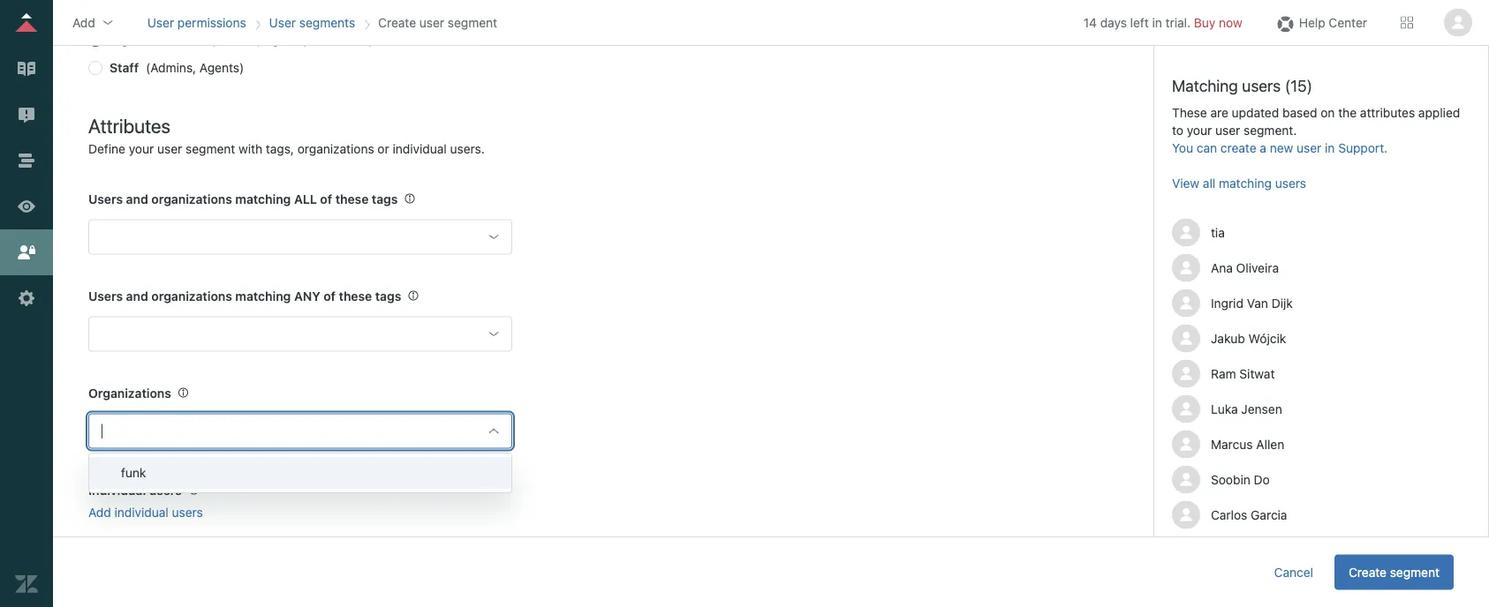 Task type: vqa. For each thing, say whether or not it's contained in the screenshot.
ON
yes



Task type: describe. For each thing, give the bounding box(es) containing it.
users up the 'updated'
[[1243, 76, 1281, 95]]

add button
[[67, 9, 120, 36]]

settings image
[[15, 287, 38, 310]]

attributes
[[88, 115, 171, 138]]

users.
[[450, 142, 485, 156]]

organizations
[[88, 387, 171, 401]]

create for create segment
[[1349, 566, 1387, 580]]

segment inside button
[[1391, 566, 1440, 580]]

0 horizontal spatial admins,
[[150, 61, 196, 76]]

permissions
[[178, 15, 246, 30]]

0 horizontal spatial in
[[157, 33, 167, 47]]

user for user segments
[[269, 15, 296, 30]]

users and organizations matching any of these tags element
[[88, 317, 512, 353]]

users down user permissions link
[[171, 33, 203, 47]]

users and organizations matching any of these tags
[[88, 289, 401, 304]]

(15)
[[1285, 76, 1313, 95]]

define
[[88, 142, 125, 156]]

user permissions
[[147, 15, 246, 30]]

14
[[1084, 15, 1097, 30]]

1 vertical spatial (
[[146, 61, 150, 76]]

a
[[1260, 141, 1267, 155]]

all
[[1203, 176, 1216, 191]]

signed-
[[110, 33, 157, 47]]

tia
[[1211, 226, 1225, 240]]

user permissions link
[[147, 15, 246, 30]]

on
[[1321, 105, 1335, 120]]

and for users and organizations matching any of these tags
[[126, 289, 148, 304]]

now
[[1220, 15, 1243, 30]]

customize design image
[[15, 195, 38, 218]]

view
[[1173, 176, 1200, 191]]

marcus allen
[[1211, 438, 1285, 452]]

funk option
[[89, 458, 512, 490]]

help center
[[1300, 15, 1368, 30]]

attributes
[[1361, 105, 1416, 120]]

ingrid van dijk image
[[1173, 290, 1201, 318]]

new
[[1270, 141, 1294, 155]]

matching for users and organizations matching any of these tags
[[235, 289, 291, 304]]

of for all
[[320, 192, 332, 207]]

create user segment
[[378, 15, 498, 30]]

staff ( admins, agents )
[[110, 61, 244, 76]]

garcia
[[1251, 508, 1288, 523]]

ram sitwat
[[1211, 367, 1275, 381]]

users down new
[[1276, 176, 1307, 191]]

view all matching users
[[1173, 176, 1307, 191]]

agents,
[[264, 33, 308, 47]]

ram
[[1211, 367, 1237, 381]]

1 horizontal spatial (
[[210, 33, 215, 47]]

user inside attributes define your user segment with tags, organizations or individual users.
[[157, 142, 182, 156]]

users up add individual users on the left bottom of page
[[149, 484, 182, 498]]

soobin
[[1211, 473, 1251, 487]]

to
[[1173, 123, 1184, 138]]

users down individual users
[[172, 506, 203, 520]]

any
[[294, 289, 321, 304]]

staff
[[110, 61, 139, 76]]

soobin do image
[[1173, 466, 1201, 495]]

arrange content image
[[15, 149, 38, 172]]

van
[[1247, 296, 1269, 311]]

Organizations field
[[102, 418, 474, 446]]

view all matching users link
[[1173, 176, 1307, 191]]

these are updated based on the attributes applied to your user segment. you can create a new user in support.
[[1173, 105, 1461, 155]]

zendesk products image
[[1401, 16, 1414, 29]]

soobin do
[[1211, 473, 1270, 487]]

jakub wójcik
[[1211, 332, 1287, 346]]

user for user permissions
[[147, 15, 174, 30]]

organizations inside attributes define your user segment with tags, organizations or individual users.
[[298, 142, 374, 156]]

the
[[1339, 105, 1357, 120]]

allen
[[1257, 438, 1285, 452]]

create
[[1221, 141, 1257, 155]]

individual
[[88, 484, 146, 498]]

jensen
[[1242, 402, 1283, 417]]

0 vertical spatial matching
[[1219, 176, 1272, 191]]

carlos
[[1211, 508, 1248, 523]]

applied
[[1419, 105, 1461, 120]]

sitwat
[[1240, 367, 1275, 381]]

user segments
[[269, 15, 355, 30]]

add for add
[[72, 15, 95, 30]]

0 horizontal spatial )
[[239, 61, 244, 76]]

0 horizontal spatial individual
[[114, 506, 169, 520]]

ingrid van dijk
[[1211, 296, 1293, 311]]

navigation containing user permissions
[[144, 9, 501, 36]]

user segments link
[[269, 15, 355, 30]]

cancel
[[1275, 566, 1314, 580]]

oliveira
[[1237, 261, 1280, 275]]

add for add individual users
[[88, 506, 111, 520]]

users for users and organizations matching all of these tags
[[88, 192, 123, 207]]

segments
[[299, 15, 355, 30]]

users for users and organizations matching any of these tags
[[88, 289, 123, 304]]

matching users (15)
[[1173, 76, 1313, 95]]

cancel button
[[1261, 555, 1328, 591]]

users and organizations matching all of these tags
[[88, 192, 398, 207]]

luka jensen image
[[1173, 396, 1201, 424]]

user permissions image
[[15, 241, 38, 264]]

matching
[[1173, 76, 1239, 95]]

0 vertical spatial admins,
[[215, 33, 261, 47]]

help center button
[[1269, 9, 1373, 36]]

create for create user segment
[[378, 15, 416, 30]]



Task type: locate. For each thing, give the bounding box(es) containing it.
trial.
[[1166, 15, 1191, 30]]

1 vertical spatial create
[[1349, 566, 1387, 580]]

left
[[1131, 15, 1149, 30]]

add
[[72, 15, 95, 30], [88, 506, 111, 520]]

ana
[[1211, 261, 1233, 275]]

with
[[239, 142, 263, 156]]

in right left
[[1153, 15, 1163, 30]]

2 vertical spatial users
[[88, 289, 123, 304]]

0 vertical spatial (
[[210, 33, 215, 47]]

wójcik
[[1249, 332, 1287, 346]]

0 vertical spatial segment
[[448, 15, 498, 30]]

these right all
[[336, 192, 369, 207]]

1 horizontal spatial your
[[1187, 123, 1213, 138]]

user
[[147, 15, 174, 30], [269, 15, 296, 30]]

segment.
[[1244, 123, 1297, 138]]

create inside navigation
[[378, 15, 416, 30]]

0 vertical spatial users
[[336, 33, 369, 47]]

individual users
[[88, 484, 182, 498]]

0 vertical spatial and
[[126, 192, 148, 207]]

individual inside attributes define your user segment with tags, organizations or individual users.
[[393, 142, 447, 156]]

segment inside navigation
[[448, 15, 498, 30]]

individual right or
[[393, 142, 447, 156]]

2 vertical spatial matching
[[235, 289, 291, 304]]

1 vertical spatial admins,
[[150, 61, 196, 76]]

create right segments
[[378, 15, 416, 30]]

1 vertical spatial individual
[[114, 506, 169, 520]]

create inside button
[[1349, 566, 1387, 580]]

end
[[311, 33, 333, 47]]

) right end
[[369, 33, 374, 47]]

2 vertical spatial in
[[1325, 141, 1336, 155]]

can
[[1197, 141, 1218, 155]]

and for users and organizations matching all of these tags
[[126, 192, 148, 207]]

1 horizontal spatial segment
[[448, 15, 498, 30]]

admins, left agents
[[150, 61, 196, 76]]

1 horizontal spatial create
[[1349, 566, 1387, 580]]

tags
[[372, 192, 398, 207], [375, 289, 401, 304]]

you can create a new user in support. link
[[1173, 141, 1388, 155]]

2 user from the left
[[269, 15, 296, 30]]

create right "cancel" on the right bottom of page
[[1349, 566, 1387, 580]]

dijk
[[1272, 296, 1293, 311]]

support.
[[1339, 141, 1388, 155]]

1 vertical spatial matching
[[235, 192, 291, 207]]

center
[[1329, 15, 1368, 30]]

create segment button
[[1335, 555, 1454, 591]]

add inside add dropdown button
[[72, 15, 95, 30]]

these
[[1173, 105, 1208, 120]]

0 vertical spatial of
[[320, 192, 332, 207]]

matching left all
[[235, 192, 291, 207]]

users
[[171, 33, 203, 47], [1243, 76, 1281, 95], [1276, 176, 1307, 191], [149, 484, 182, 498], [172, 506, 203, 520]]

1 horizontal spatial in
[[1153, 15, 1163, 30]]

ana oliveira
[[1211, 261, 1280, 275]]

your up the can
[[1187, 123, 1213, 138]]

)
[[369, 33, 374, 47], [239, 61, 244, 76]]

add individual users link
[[88, 506, 203, 520]]

ram sitwat image
[[1173, 360, 1201, 389]]

manage articles image
[[15, 57, 38, 80]]

user inside navigation
[[420, 15, 445, 30]]

create
[[378, 15, 416, 30], [1349, 566, 1387, 580]]

1 horizontal spatial admins,
[[215, 33, 261, 47]]

user
[[420, 15, 445, 30], [1216, 123, 1241, 138], [1297, 141, 1322, 155], [157, 142, 182, 156]]

0 horizontal spatial segment
[[186, 142, 235, 156]]

1 user from the left
[[147, 15, 174, 30]]

1 vertical spatial )
[[239, 61, 244, 76]]

0 vertical spatial organizations
[[298, 142, 374, 156]]

14 days left in trial. buy now
[[1084, 15, 1243, 30]]

your inside attributes define your user segment with tags, organizations or individual users.
[[129, 142, 154, 156]]

users right end
[[336, 33, 369, 47]]

0 horizontal spatial (
[[146, 61, 150, 76]]

of for any
[[324, 289, 336, 304]]

carlos garcia image
[[1173, 502, 1201, 530]]

are
[[1211, 105, 1229, 120]]

admins,
[[215, 33, 261, 47], [150, 61, 196, 76]]

signed-in users ( admins, agents, end users )
[[110, 33, 374, 47]]

1 vertical spatial and
[[126, 289, 148, 304]]

based
[[1283, 105, 1318, 120]]

matching for users and organizations matching all of these tags
[[235, 192, 291, 207]]

agents
[[200, 61, 239, 76]]

0 vertical spatial in
[[1153, 15, 1163, 30]]

segment inside attributes define your user segment with tags, organizations or individual users.
[[186, 142, 235, 156]]

2 vertical spatial segment
[[1391, 566, 1440, 580]]

individual
[[393, 142, 447, 156], [114, 506, 169, 520]]

1 horizontal spatial individual
[[393, 142, 447, 156]]

2 horizontal spatial segment
[[1391, 566, 1440, 580]]

your down attributes
[[129, 142, 154, 156]]

marcus allen image
[[1173, 431, 1201, 459]]

1 vertical spatial segment
[[186, 142, 235, 156]]

create segment
[[1349, 566, 1440, 580]]

1 and from the top
[[126, 192, 148, 207]]

these
[[336, 192, 369, 207], [339, 289, 372, 304]]

segment
[[448, 15, 498, 30], [186, 142, 235, 156], [1391, 566, 1440, 580]]

in up staff ( admins, agents )
[[157, 33, 167, 47]]

you
[[1173, 141, 1194, 155]]

of right any
[[324, 289, 336, 304]]

add individual users
[[88, 506, 203, 520]]

0 vertical spatial create
[[378, 15, 416, 30]]

all
[[294, 192, 317, 207]]

navigation
[[144, 9, 501, 36]]

these for any
[[339, 289, 372, 304]]

updated
[[1232, 105, 1280, 120]]

matching left any
[[235, 289, 291, 304]]

of right all
[[320, 192, 332, 207]]

ana oliveira image
[[1173, 254, 1201, 282]]

1 vertical spatial tags
[[375, 289, 401, 304]]

) down "signed-in users ( admins, agents, end users )"
[[239, 61, 244, 76]]

tags down or
[[372, 192, 398, 207]]

0 horizontal spatial your
[[129, 142, 154, 156]]

2 horizontal spatial in
[[1325, 141, 1336, 155]]

moderate content image
[[15, 103, 38, 126]]

1 vertical spatial these
[[339, 289, 372, 304]]

1 vertical spatial your
[[129, 142, 154, 156]]

in
[[1153, 15, 1163, 30], [157, 33, 167, 47], [1325, 141, 1336, 155]]

0 vertical spatial your
[[1187, 123, 1213, 138]]

in inside the these are updated based on the attributes applied to your user segment. you can create a new user in support.
[[1325, 141, 1336, 155]]

your inside the these are updated based on the attributes applied to your user segment. you can create a new user in support.
[[1187, 123, 1213, 138]]

these right any
[[339, 289, 372, 304]]

carlos garcia
[[1211, 508, 1288, 523]]

help
[[1300, 15, 1326, 30]]

buy
[[1195, 15, 1216, 30]]

do
[[1254, 473, 1270, 487]]

your
[[1187, 123, 1213, 138], [129, 142, 154, 156]]

organizations for any
[[151, 289, 232, 304]]

0 vertical spatial these
[[336, 192, 369, 207]]

matching
[[1219, 176, 1272, 191], [235, 192, 291, 207], [235, 289, 291, 304]]

0 vertical spatial add
[[72, 15, 95, 30]]

matching down create
[[1219, 176, 1272, 191]]

tags right any
[[375, 289, 401, 304]]

0 vertical spatial tags
[[372, 192, 398, 207]]

these for all
[[336, 192, 369, 207]]

ingrid
[[1211, 296, 1244, 311]]

1 horizontal spatial user
[[269, 15, 296, 30]]

1 vertical spatial add
[[88, 506, 111, 520]]

marcus
[[1211, 438, 1253, 452]]

in left "support."
[[1325, 141, 1336, 155]]

0 horizontal spatial user
[[147, 15, 174, 30]]

0 horizontal spatial create
[[378, 15, 416, 30]]

1 horizontal spatial )
[[369, 33, 374, 47]]

organizations list box
[[88, 453, 512, 494]]

jakub
[[1211, 332, 1246, 346]]

tags for users and organizations matching any of these tags
[[375, 289, 401, 304]]

users and organizations matching all of these tags element
[[88, 220, 512, 255]]

funk
[[121, 466, 146, 481]]

jakub wójcik image
[[1173, 325, 1201, 353]]

or
[[378, 142, 389, 156]]

2 and from the top
[[126, 289, 148, 304]]

1 vertical spatial organizations
[[151, 192, 232, 207]]

luka
[[1211, 402, 1238, 417]]

Users and organizations matching ALL of these tags field
[[102, 224, 474, 252]]

users down define
[[88, 192, 123, 207]]

zendesk image
[[15, 573, 38, 596]]

organizations element
[[88, 414, 512, 450]]

1 vertical spatial users
[[88, 192, 123, 207]]

2 vertical spatial organizations
[[151, 289, 232, 304]]

individual down individual users
[[114, 506, 169, 520]]

user up signed- at the left of page
[[147, 15, 174, 30]]

(
[[210, 33, 215, 47], [146, 61, 150, 76]]

( down permissions
[[210, 33, 215, 47]]

users right settings icon
[[88, 289, 123, 304]]

1 vertical spatial of
[[324, 289, 336, 304]]

of
[[320, 192, 332, 207], [324, 289, 336, 304]]

organizations for all
[[151, 192, 232, 207]]

1 vertical spatial in
[[157, 33, 167, 47]]

admins, down permissions
[[215, 33, 261, 47]]

attributes define your user segment with tags, organizations or individual users.
[[88, 115, 485, 156]]

tags,
[[266, 142, 294, 156]]

0 vertical spatial individual
[[393, 142, 447, 156]]

tags for users and organizations matching all of these tags
[[372, 192, 398, 207]]

luka jensen
[[1211, 402, 1283, 417]]

0 vertical spatial )
[[369, 33, 374, 47]]

days
[[1101, 15, 1127, 30]]

user up agents,
[[269, 15, 296, 30]]

tia image
[[1173, 219, 1201, 247]]

( right the staff
[[146, 61, 150, 76]]



